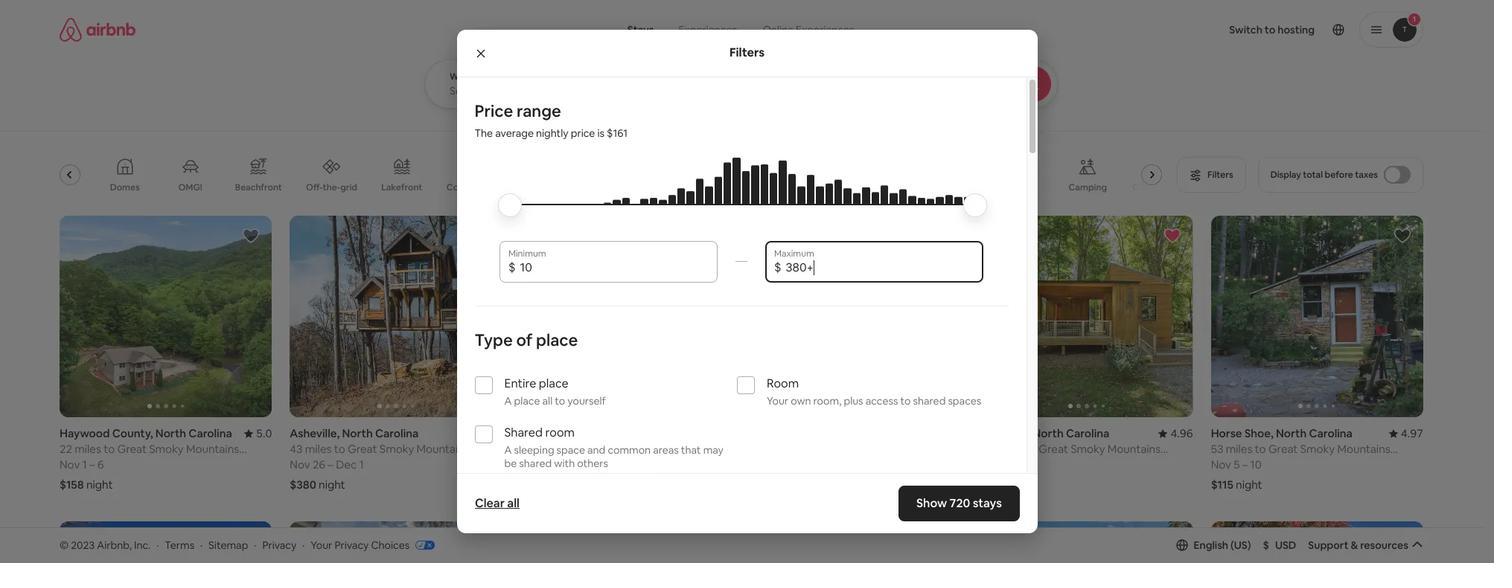 Task type: locate. For each thing, give the bounding box(es) containing it.
park right 7
[[1026, 457, 1048, 471]]

to down shoe, on the right of page
[[1255, 442, 1267, 457]]

park inside horse shoe, north carolina 53 miles to great smoky mountains national park
[[1256, 457, 1279, 471]]

– right 7
[[1010, 458, 1016, 472]]

park inside the haywood county, north carolina 22 miles to great smoky mountains national park
[[104, 457, 127, 471]]

– inside jan 7 – 12 $195 night
[[1010, 458, 1016, 472]]

price
[[475, 101, 513, 121]]

1 inside nov 26 – dec 1 $380 night
[[359, 458, 364, 472]]

miles inside horse shoe, north carolina 53 miles to great smoky mountains national park
[[1226, 442, 1253, 457]]

©
[[60, 539, 69, 552]]

miles inside the haywood county, north carolina 22 miles to great smoky mountains national park
[[75, 442, 101, 457]]

add to wishlist: canton, north carolina image
[[242, 533, 260, 551], [934, 533, 951, 551]]

0 horizontal spatial your
[[311, 539, 332, 552]]

1 horizontal spatial add to wishlist: canton, north carolina image
[[1394, 533, 1412, 551]]

miles up 26
[[305, 442, 332, 457]]

great
[[117, 442, 147, 457], [348, 442, 377, 457], [1039, 442, 1069, 457], [1269, 442, 1299, 457]]

areas
[[653, 444, 679, 457]]

park left may
[[676, 442, 699, 457]]

– right 26
[[328, 458, 334, 472]]

$ for $ text box
[[775, 260, 782, 275]]

1 vertical spatial your
[[311, 539, 332, 552]]

1 horizontal spatial 1
[[359, 458, 364, 472]]

4 mountains from the left
[[1338, 442, 1391, 457]]

2 carolina from the left
[[375, 427, 419, 441]]

2 smoky from the left
[[380, 442, 414, 457]]

miles up 4
[[535, 442, 562, 457]]

show for show map
[[707, 473, 734, 487]]

1 smoky from the left
[[149, 442, 184, 457]]

2 mountains from the left
[[417, 442, 470, 457]]

4 carolina from the left
[[639, 427, 683, 441]]

display total before taxes
[[1271, 169, 1379, 181]]

1 miles from the left
[[75, 442, 101, 457]]

2 night from the left
[[319, 478, 345, 492]]

carolina for west columbia, south carolina 23 miles to congaree national park dec 4 – 9
[[639, 427, 683, 441]]

carolina for horse shoe, north carolina 53 miles to great smoky mountains national park
[[1310, 427, 1353, 441]]

– left 6
[[89, 458, 95, 472]]

smoky inside the haywood county, north carolina 22 miles to great smoky mountains national park
[[149, 442, 184, 457]]

– inside nov 5 – 10 $115 night
[[1243, 458, 1249, 472]]

0 horizontal spatial show
[[707, 473, 734, 487]]

· right the privacy link
[[303, 539, 305, 552]]

a inside shared room a sleeping space and common areas that may be shared with others
[[505, 444, 512, 457]]

1 horizontal spatial show
[[917, 496, 947, 512]]

2 north from the left
[[342, 427, 373, 441]]

0 horizontal spatial amazing
[[17, 182, 54, 193]]

1 vertical spatial all
[[507, 496, 519, 512]]

plus
[[844, 395, 864, 408]]

1 north from the left
[[156, 427, 186, 441]]

1 horizontal spatial $
[[775, 260, 782, 275]]

experiences up filters
[[679, 23, 737, 36]]

privacy
[[262, 539, 297, 552], [335, 539, 369, 552]]

4 night from the left
[[1236, 478, 1263, 492]]

1 vertical spatial show
[[917, 496, 947, 512]]

west
[[520, 427, 548, 441]]

– right 5
[[1243, 458, 1249, 472]]

3 carolina from the left
[[1067, 427, 1110, 441]]

add to wishlist: columbia, south carolina image
[[473, 533, 491, 551]]

pools
[[889, 182, 913, 194]]

2 nov from the left
[[290, 458, 310, 472]]

$ text field
[[786, 261, 975, 275]]

to up nov 26 – dec 1 $380 night on the bottom of the page
[[334, 442, 345, 457]]

asheville,
[[290, 427, 340, 441], [981, 427, 1031, 441]]

0 vertical spatial your
[[767, 395, 789, 408]]

nov for miles
[[290, 458, 310, 472]]

night down 6
[[86, 478, 113, 492]]

0 horizontal spatial privacy
[[262, 539, 297, 552]]

1 left 6
[[82, 458, 87, 472]]

north up nov 26 – dec 1 $380 night on the bottom of the page
[[342, 427, 373, 441]]

stays
[[628, 23, 654, 36]]

2 a from the top
[[505, 444, 512, 457]]

3 north from the left
[[1033, 427, 1064, 441]]

lake
[[796, 182, 815, 194]]

2 dec from the left
[[520, 458, 541, 472]]

amazing left 'pools'
[[850, 182, 888, 194]]

show 720 stays
[[917, 496, 1002, 512]]

room
[[546, 425, 575, 441]]

national inside asheville, north carolina 43 miles to great smoky mountains national park
[[290, 457, 332, 471]]

show map
[[707, 473, 758, 487]]

a left 23
[[505, 444, 512, 457]]

3 smoky from the left
[[1071, 442, 1106, 457]]

3 miles from the left
[[997, 442, 1023, 457]]

· left the privacy link
[[254, 539, 257, 552]]

support
[[1309, 539, 1349, 553]]

· right terms
[[200, 539, 203, 552]]

miles
[[75, 442, 101, 457], [305, 442, 332, 457], [997, 442, 1023, 457], [535, 442, 562, 457], [1226, 442, 1253, 457]]

mountains inside the haywood county, north carolina 22 miles to great smoky mountains national park
[[186, 442, 239, 457]]

profile element
[[891, 0, 1424, 60]]

0 horizontal spatial add to wishlist: canton, north carolina image
[[242, 533, 260, 551]]

nov for 22
[[60, 458, 80, 472]]

great inside horse shoe, north carolina 53 miles to great smoky mountains national park
[[1269, 442, 1299, 457]]

4 great from the left
[[1269, 442, 1299, 457]]

terms
[[165, 539, 194, 552]]

filters
[[730, 45, 765, 61]]

1 horizontal spatial asheville,
[[981, 427, 1031, 441]]

english (us)
[[1194, 539, 1252, 553]]

place
[[536, 330, 578, 351], [539, 376, 569, 392], [514, 395, 540, 408]]

place right of
[[536, 330, 578, 351]]

1 horizontal spatial shared
[[914, 395, 946, 408]]

1 · from the left
[[157, 539, 159, 552]]

amazing left views at the left of page
[[17, 182, 54, 193]]

shared
[[505, 425, 543, 441]]

that
[[681, 444, 701, 457]]

mountains inside asheville, north carolina 48 miles to great smoky mountains national park
[[1108, 442, 1161, 457]]

a down entire
[[505, 395, 512, 408]]

the-
[[323, 182, 341, 193]]

asheville, up '48'
[[981, 427, 1031, 441]]

room,
[[814, 395, 842, 408]]

1 horizontal spatial all
[[543, 395, 553, 408]]

nov for 53
[[1212, 458, 1232, 472]]

0 vertical spatial show
[[707, 473, 734, 487]]

2 privacy from the left
[[335, 539, 369, 552]]

your right the privacy link
[[311, 539, 332, 552]]

show for show 720 stays
[[917, 496, 947, 512]]

north right county,
[[156, 427, 186, 441]]

· right inc.
[[157, 539, 159, 552]]

a
[[505, 395, 512, 408], [505, 444, 512, 457]]

1 horizontal spatial experiences
[[796, 23, 855, 36]]

0 vertical spatial place
[[536, 330, 578, 351]]

shared down 23
[[519, 457, 552, 471]]

0 horizontal spatial nov
[[60, 458, 80, 472]]

night for jan 7 – 12 $195 night
[[1008, 478, 1034, 492]]

show 720 stays link
[[899, 486, 1020, 522]]

1 1 from the left
[[82, 458, 87, 472]]

asheville, inside asheville, north carolina 48 miles to great smoky mountains national park
[[981, 427, 1031, 441]]

3 mountains from the left
[[1108, 442, 1161, 457]]

1 horizontal spatial your
[[767, 395, 789, 408]]

nov down 43
[[290, 458, 310, 472]]

miles inside west columbia, south carolina 23 miles to congaree national park dec 4 – 9
[[535, 442, 562, 457]]

nov down the 22
[[60, 458, 80, 472]]

night inside nov 5 – 10 $115 night
[[1236, 478, 1263, 492]]

0 horizontal spatial shared
[[519, 457, 552, 471]]

add to wishlist: canton, north carolina image down the show map
[[703, 533, 721, 551]]

1 vertical spatial a
[[505, 444, 512, 457]]

1 night from the left
[[86, 478, 113, 492]]

jan 7 – 12 $195 night
[[981, 458, 1034, 492]]

4 north from the left
[[1277, 427, 1307, 441]]

5 carolina from the left
[[1310, 427, 1353, 441]]

night down 10
[[1236, 478, 1263, 492]]

5 miles from the left
[[1226, 442, 1253, 457]]

1 vertical spatial shared
[[519, 457, 552, 471]]

choices
[[371, 539, 410, 552]]

night inside nov 1 – 6 $158 night
[[86, 478, 113, 492]]

None search field
[[425, 0, 1099, 109]]

0 horizontal spatial add to wishlist: canton, north carolina image
[[703, 533, 721, 551]]

all up room
[[543, 395, 553, 408]]

stays tab panel
[[425, 60, 1099, 109]]

resources
[[1361, 539, 1409, 553]]

group
[[17, 146, 1179, 204], [60, 216, 272, 418], [290, 216, 715, 418], [308, 216, 733, 418], [751, 216, 963, 418], [981, 216, 1406, 418], [1212, 216, 1424, 418], [60, 522, 272, 564], [290, 522, 502, 564], [520, 522, 733, 564], [751, 522, 963, 564], [981, 522, 1194, 564], [1212, 522, 1424, 564]]

4 smoky from the left
[[1301, 442, 1336, 457]]

0 horizontal spatial asheville,
[[290, 427, 340, 441]]

nov 26 – dec 1 $380 night
[[290, 458, 364, 492]]

4 miles from the left
[[535, 442, 562, 457]]

3 – from the left
[[1010, 458, 1016, 472]]

smoky inside asheville, north carolina 48 miles to great smoky mountains national park
[[1071, 442, 1106, 457]]

carolina inside horse shoe, north carolina 53 miles to great smoky mountains national park
[[1310, 427, 1353, 441]]

3 nov from the left
[[1212, 458, 1232, 472]]

night
[[86, 478, 113, 492], [319, 478, 345, 492], [1008, 478, 1034, 492], [1236, 478, 1263, 492]]

0 horizontal spatial all
[[507, 496, 519, 512]]

park right 26
[[335, 457, 357, 471]]

1 great from the left
[[117, 442, 147, 457]]

1 horizontal spatial amazing
[[850, 182, 888, 194]]

2 add to wishlist: canton, north carolina image from the left
[[1394, 533, 1412, 551]]

most stays cost more than $95 per night. image
[[512, 158, 972, 246]]

2 – from the left
[[328, 458, 334, 472]]

miles up 7
[[997, 442, 1023, 457]]

– inside west columbia, south carolina 23 miles to congaree national park dec 4 – 9
[[553, 458, 558, 472]]

to
[[555, 395, 566, 408], [901, 395, 911, 408], [104, 442, 115, 457], [334, 442, 345, 457], [1026, 442, 1037, 457], [564, 442, 576, 457], [1255, 442, 1267, 457]]

– left 9
[[553, 458, 558, 472]]

remove from wishlist: west columbia, south carolina image
[[703, 227, 721, 245]]

space
[[557, 444, 585, 457]]

1 a from the top
[[505, 395, 512, 408]]

3 great from the left
[[1039, 442, 1069, 457]]

1 experiences from the left
[[679, 23, 737, 36]]

miles down haywood
[[75, 442, 101, 457]]

shared
[[914, 395, 946, 408], [519, 457, 552, 471]]

horse shoe, north carolina 53 miles to great smoky mountains national park
[[1212, 427, 1391, 471]]

your inside room your own room, plus access to shared spaces
[[767, 395, 789, 408]]

2 1 from the left
[[359, 458, 364, 472]]

night inside nov 26 – dec 1 $380 night
[[319, 478, 345, 492]]

– inside nov 26 – dec 1 $380 night
[[328, 458, 334, 472]]

dec right 26
[[336, 458, 357, 472]]

1 nov from the left
[[60, 458, 80, 472]]

4.98
[[480, 427, 502, 441]]

farms
[[727, 182, 753, 194]]

1 vertical spatial place
[[539, 376, 569, 392]]

beachfront
[[235, 182, 282, 194]]

night down 26
[[319, 478, 345, 492]]

spaces
[[948, 395, 982, 408]]

1 – from the left
[[89, 458, 95, 472]]

720
[[950, 496, 970, 512]]

park right 5
[[1256, 457, 1279, 471]]

show left the map
[[707, 473, 734, 487]]

– for $380
[[328, 458, 334, 472]]

0 horizontal spatial $
[[509, 260, 516, 275]]

show inside button
[[707, 473, 734, 487]]

show inside filters 'dialog'
[[917, 496, 947, 512]]

add to wishlist: canton, north carolina image right &
[[1394, 533, 1412, 551]]

place right entire
[[539, 376, 569, 392]]

12
[[1018, 458, 1029, 472]]

1 asheville, from the left
[[290, 427, 340, 441]]

&
[[1351, 539, 1359, 553]]

$115
[[1212, 478, 1234, 492]]

all right clear
[[507, 496, 519, 512]]

1 dec from the left
[[336, 458, 357, 472]]

experiences button
[[666, 15, 750, 45]]

1 add to wishlist: canton, north carolina image from the left
[[703, 533, 721, 551]]

add to wishlist: canton, north carolina image left the privacy link
[[242, 533, 260, 551]]

north right shoe, on the right of page
[[1277, 427, 1307, 441]]

online experiences
[[763, 23, 855, 36]]

to up with
[[564, 442, 576, 457]]

2 miles from the left
[[305, 442, 332, 457]]

night down the 12
[[1008, 478, 1034, 492]]

place down entire
[[514, 395, 540, 408]]

1 horizontal spatial nov
[[290, 458, 310, 472]]

1 horizontal spatial privacy
[[335, 539, 369, 552]]

$158
[[60, 478, 84, 492]]

park right 6
[[104, 457, 127, 471]]

night inside jan 7 – 12 $195 night
[[1008, 478, 1034, 492]]

a inside entire place a place all to yourself
[[505, 395, 512, 408]]

to up 6
[[104, 442, 115, 457]]

43
[[290, 442, 303, 457]]

to right access
[[901, 395, 911, 408]]

·
[[157, 539, 159, 552], [200, 539, 203, 552], [254, 539, 257, 552], [303, 539, 305, 552]]

show left 720
[[917, 496, 947, 512]]

experiences right online
[[796, 23, 855, 36]]

4 – from the left
[[553, 458, 558, 472]]

price
[[571, 127, 595, 140]]

dec down the sleeping
[[520, 458, 541, 472]]

asheville, north carolina 43 miles to great smoky mountains national park
[[290, 427, 470, 471]]

your
[[767, 395, 789, 408], [311, 539, 332, 552]]

omg!
[[178, 182, 202, 194]]

– inside nov 1 – 6 $158 night
[[89, 458, 95, 472]]

carolina inside the haywood county, north carolina 22 miles to great smoky mountains national park
[[189, 427, 232, 441]]

1 mountains from the left
[[186, 442, 239, 457]]

5 – from the left
[[1243, 458, 1249, 472]]

carolina inside asheville, north carolina 48 miles to great smoky mountains national park
[[1067, 427, 1110, 441]]

national inside the haywood county, north carolina 22 miles to great smoky mountains national park
[[60, 457, 102, 471]]

lakefront
[[382, 182, 423, 194]]

0 vertical spatial shared
[[914, 395, 946, 408]]

miles inside asheville, north carolina 48 miles to great smoky mountains national park
[[997, 442, 1023, 457]]

4.96
[[1171, 427, 1194, 441]]

2 great from the left
[[348, 442, 377, 457]]

48
[[981, 442, 994, 457]]

asheville, inside asheville, north carolina 43 miles to great smoky mountains national park
[[290, 427, 340, 441]]

– for $195
[[1010, 458, 1016, 472]]

–
[[89, 458, 95, 472], [328, 458, 334, 472], [1010, 458, 1016, 472], [553, 458, 558, 472], [1243, 458, 1249, 472]]

privacy left choices
[[335, 539, 369, 552]]

park
[[676, 442, 699, 457], [104, 457, 127, 471], [335, 457, 357, 471], [1026, 457, 1048, 471], [1256, 457, 1279, 471]]

miles for 53
[[1226, 442, 1253, 457]]

0 vertical spatial a
[[505, 395, 512, 408]]

miles for 22
[[75, 442, 101, 457]]

nov inside nov 26 – dec 1 $380 night
[[290, 458, 310, 472]]

own
[[791, 395, 812, 408]]

3 night from the left
[[1008, 478, 1034, 492]]

amazing
[[17, 182, 54, 193], [850, 182, 888, 194]]

0 horizontal spatial dec
[[336, 458, 357, 472]]

park inside asheville, north carolina 48 miles to great smoky mountains national park
[[1026, 457, 1048, 471]]

all inside entire place a place all to yourself
[[543, 395, 553, 408]]

support & resources button
[[1309, 539, 1424, 553]]

dec
[[336, 458, 357, 472], [520, 458, 541, 472]]

carolina inside west columbia, south carolina 23 miles to congaree national park dec 4 – 9
[[639, 427, 683, 441]]

1 right 26
[[359, 458, 364, 472]]

to inside horse shoe, north carolina 53 miles to great smoky mountains national park
[[1255, 442, 1267, 457]]

(us)
[[1231, 539, 1252, 553]]

2 horizontal spatial $
[[1264, 539, 1270, 553]]

asheville, up 43
[[290, 427, 340, 441]]

be
[[505, 457, 517, 471]]

– for $115
[[1243, 458, 1249, 472]]

1 horizontal spatial add to wishlist: canton, north carolina image
[[934, 533, 951, 551]]

nov inside nov 5 – 10 $115 night
[[1212, 458, 1232, 472]]

‎$161
[[607, 127, 628, 140]]

your down "room"
[[767, 395, 789, 408]]

show map button
[[692, 462, 791, 498]]

to left the yourself
[[555, 395, 566, 408]]

– for $158
[[89, 458, 95, 472]]

0 vertical spatial all
[[543, 395, 553, 408]]

north up jan 7 – 12 $195 night
[[1033, 427, 1064, 441]]

miles up 5
[[1226, 442, 1253, 457]]

filters dialog
[[457, 30, 1038, 564]]

shared left spaces
[[914, 395, 946, 408]]

2 vertical spatial place
[[514, 395, 540, 408]]

1 horizontal spatial dec
[[520, 458, 541, 472]]

to inside west columbia, south carolina 23 miles to congaree national park dec 4 – 9
[[564, 442, 576, 457]]

nov left 5
[[1212, 458, 1232, 472]]

to up the 12
[[1026, 442, 1037, 457]]

4.97
[[1402, 427, 1424, 441]]

$ text field
[[520, 261, 709, 275]]

and
[[588, 444, 606, 457]]

2 horizontal spatial nov
[[1212, 458, 1232, 472]]

add to wishlist: canton, north carolina image down show 720 stays link
[[934, 533, 951, 551]]

experiences inside button
[[679, 23, 737, 36]]

1 carolina from the left
[[189, 427, 232, 441]]

nov inside nov 1 – 6 $158 night
[[60, 458, 80, 472]]

4 · from the left
[[303, 539, 305, 552]]

privacy right 'sitemap' link at bottom left
[[262, 539, 297, 552]]

2 asheville, from the left
[[981, 427, 1031, 441]]

0 horizontal spatial experiences
[[679, 23, 737, 36]]

luxe
[[947, 182, 967, 194]]

0 horizontal spatial 1
[[82, 458, 87, 472]]

is
[[598, 127, 605, 140]]

add to wishlist: canton, north carolina image
[[703, 533, 721, 551], [1394, 533, 1412, 551]]



Task type: describe. For each thing, give the bounding box(es) containing it.
23
[[520, 442, 533, 457]]

to inside asheville, north carolina 48 miles to great smoky mountains national park
[[1026, 442, 1037, 457]]

jan
[[981, 458, 999, 472]]

where
[[450, 71, 478, 83]]

national inside horse shoe, north carolina 53 miles to great smoky mountains national park
[[1212, 457, 1254, 471]]

a for shared room
[[505, 444, 512, 457]]

remove from wishlist: columbia, south carolina image
[[934, 227, 951, 245]]

english (us) button
[[1176, 539, 1252, 553]]

shared inside room your own room, plus access to shared spaces
[[914, 395, 946, 408]]

off-the-grid
[[306, 182, 357, 193]]

your privacy choices link
[[311, 539, 435, 553]]

6
[[97, 458, 104, 472]]

containers
[[1133, 182, 1179, 194]]

clear
[[475, 496, 505, 512]]

north inside the haywood county, north carolina 22 miles to great smoky mountains national park
[[156, 427, 186, 441]]

smoky inside asheville, north carolina 43 miles to great smoky mountains national park
[[380, 442, 414, 457]]

22
[[60, 442, 72, 457]]

yourself
[[568, 395, 606, 408]]

5.0
[[256, 427, 272, 441]]

asheville, north carolina 48 miles to great smoky mountains national park
[[981, 427, 1161, 471]]

2 experiences from the left
[[796, 23, 855, 36]]

5.0 out of 5 average rating image
[[244, 427, 272, 441]]

53
[[1212, 442, 1224, 457]]

$380
[[290, 478, 316, 492]]

a for entire place
[[505, 395, 512, 408]]

map
[[736, 473, 758, 487]]

asheville, for 48
[[981, 427, 1031, 441]]

park inside asheville, north carolina 43 miles to great smoky mountains national park
[[335, 457, 357, 471]]

online
[[763, 23, 794, 36]]

miles for 23
[[535, 442, 562, 457]]

add to wishlist: columbia, south carolina image
[[1164, 533, 1182, 551]]

stays button
[[616, 15, 666, 45]]

stays
[[973, 496, 1002, 512]]

others
[[577, 457, 608, 471]]

group containing amazing views
[[17, 146, 1179, 204]]

carolina inside asheville, north carolina 43 miles to great smoky mountains national park
[[375, 427, 419, 441]]

1 add to wishlist: canton, north carolina image from the left
[[242, 533, 260, 551]]

terms link
[[165, 539, 194, 552]]

sitemap link
[[209, 539, 248, 552]]

shoe,
[[1245, 427, 1274, 441]]

privacy link
[[262, 539, 297, 552]]

airbnb,
[[97, 539, 132, 552]]

add to wishlist: horse shoe, north carolina image
[[1394, 227, 1412, 245]]

all inside button
[[507, 496, 519, 512]]

with
[[554, 457, 575, 471]]

to inside room your own room, plus access to shared spaces
[[901, 395, 911, 408]]

shared inside shared room a sleeping space and common areas that may be shared with others
[[519, 457, 552, 471]]

4.97 out of 5 average rating image
[[1390, 427, 1424, 441]]

north inside asheville, north carolina 48 miles to great smoky mountains national park
[[1033, 427, 1064, 441]]

to inside the haywood county, north carolina 22 miles to great smoky mountains national park
[[104, 442, 115, 457]]

horse
[[1212, 427, 1243, 441]]

dec inside nov 26 – dec 1 $380 night
[[336, 458, 357, 472]]

to inside asheville, north carolina 43 miles to great smoky mountains national park
[[334, 442, 345, 457]]

none search field containing stays
[[425, 0, 1099, 109]]

grid
[[341, 182, 357, 193]]

nov 1 – 6 $158 night
[[60, 458, 113, 492]]

1 inside nov 1 – 6 $158 night
[[82, 458, 87, 472]]

mountains inside asheville, north carolina 43 miles to great smoky mountains national park
[[417, 442, 470, 457]]

islands
[[1008, 182, 1037, 194]]

dec inside west columbia, south carolina 23 miles to congaree national park dec 4 – 9
[[520, 458, 541, 472]]

miles inside asheville, north carolina 43 miles to great smoky mountains national park
[[305, 442, 332, 457]]

average
[[495, 127, 534, 140]]

terms · sitemap · privacy
[[165, 539, 297, 552]]

haywood county, north carolina 22 miles to great smoky mountains national park
[[60, 427, 239, 471]]

4.96 out of 5 average rating image
[[1159, 427, 1194, 441]]

north inside asheville, north carolina 43 miles to great smoky mountains national park
[[342, 427, 373, 441]]

2 · from the left
[[200, 539, 203, 552]]

26
[[313, 458, 326, 472]]

nightly
[[536, 127, 569, 140]]

congaree
[[578, 442, 629, 457]]

shared room a sleeping space and common areas that may be shared with others
[[505, 425, 724, 471]]

columbia,
[[550, 427, 603, 441]]

Where field
[[450, 84, 645, 98]]

inc.
[[134, 539, 151, 552]]

english
[[1194, 539, 1229, 553]]

castles
[[659, 182, 690, 194]]

haywood
[[60, 427, 110, 441]]

of
[[516, 330, 533, 351]]

carolina for haywood county, north carolina 22 miles to great smoky mountains national park
[[189, 427, 232, 441]]

room your own room, plus access to shared spaces
[[767, 376, 982, 408]]

sleeping
[[514, 444, 555, 457]]

national inside asheville, north carolina 48 miles to great smoky mountains national park
[[981, 457, 1024, 471]]

1 privacy from the left
[[262, 539, 297, 552]]

display
[[1271, 169, 1302, 181]]

what can we help you find? tab list
[[616, 15, 750, 45]]

5
[[1234, 458, 1240, 472]]

asheville, for 43
[[290, 427, 340, 441]]

entire
[[505, 376, 537, 392]]

night for nov 1 – 6 $158 night
[[86, 478, 113, 492]]

price range the average nightly price is ‎$161
[[475, 101, 628, 140]]

usd
[[1276, 539, 1297, 553]]

4.98 out of 5 average rating image
[[468, 427, 502, 441]]

7
[[1002, 458, 1008, 472]]

park inside west columbia, south carolina 23 miles to congaree national park dec 4 – 9
[[676, 442, 699, 457]]

remove from wishlist: asheville, north carolina image
[[1164, 227, 1182, 245]]

great inside asheville, north carolina 48 miles to great smoky mountains national park
[[1039, 442, 1069, 457]]

add to wishlist: haywood county, north carolina image
[[242, 227, 260, 245]]

county,
[[112, 427, 153, 441]]

great inside the haywood county, north carolina 22 miles to great smoky mountains national park
[[117, 442, 147, 457]]

north inside horse shoe, north carolina 53 miles to great smoky mountains national park
[[1277, 427, 1307, 441]]

national inside west columbia, south carolina 23 miles to congaree national park dec 4 – 9
[[631, 442, 674, 457]]

support & resources
[[1309, 539, 1409, 553]]

online experiences link
[[750, 15, 868, 45]]

© 2023 airbnb, inc. ·
[[60, 539, 159, 552]]

3 · from the left
[[254, 539, 257, 552]]

camping
[[1069, 182, 1108, 194]]

your privacy choices
[[311, 539, 410, 552]]

$ for $ text field
[[509, 260, 516, 275]]

range
[[517, 101, 561, 121]]

to inside entire place a place all to yourself
[[555, 395, 566, 408]]

west columbia, south carolina 23 miles to congaree national park dec 4 – 9
[[520, 427, 699, 472]]

countryside
[[447, 182, 499, 194]]

amazing for amazing views
[[17, 182, 54, 193]]

night for nov 5 – 10 $115 night
[[1236, 478, 1263, 492]]

amazing views
[[17, 182, 80, 193]]

9
[[561, 458, 567, 472]]

type of place
[[475, 330, 578, 351]]

great inside asheville, north carolina 43 miles to great smoky mountains national park
[[348, 442, 377, 457]]

2 add to wishlist: canton, north carolina image from the left
[[934, 533, 951, 551]]

before
[[1325, 169, 1354, 181]]

sitemap
[[209, 539, 248, 552]]

taxes
[[1356, 169, 1379, 181]]

4
[[544, 458, 550, 472]]

the
[[475, 127, 493, 140]]

mountains inside horse shoe, north carolina 53 miles to great smoky mountains national park
[[1338, 442, 1391, 457]]

smoky inside horse shoe, north carolina 53 miles to great smoky mountains national park
[[1301, 442, 1336, 457]]

$ usd
[[1264, 539, 1297, 553]]

common
[[608, 444, 651, 457]]

2023
[[71, 539, 95, 552]]

amazing for amazing pools
[[850, 182, 888, 194]]



Task type: vqa. For each thing, say whether or not it's contained in the screenshot.
reviews to the bottom
no



